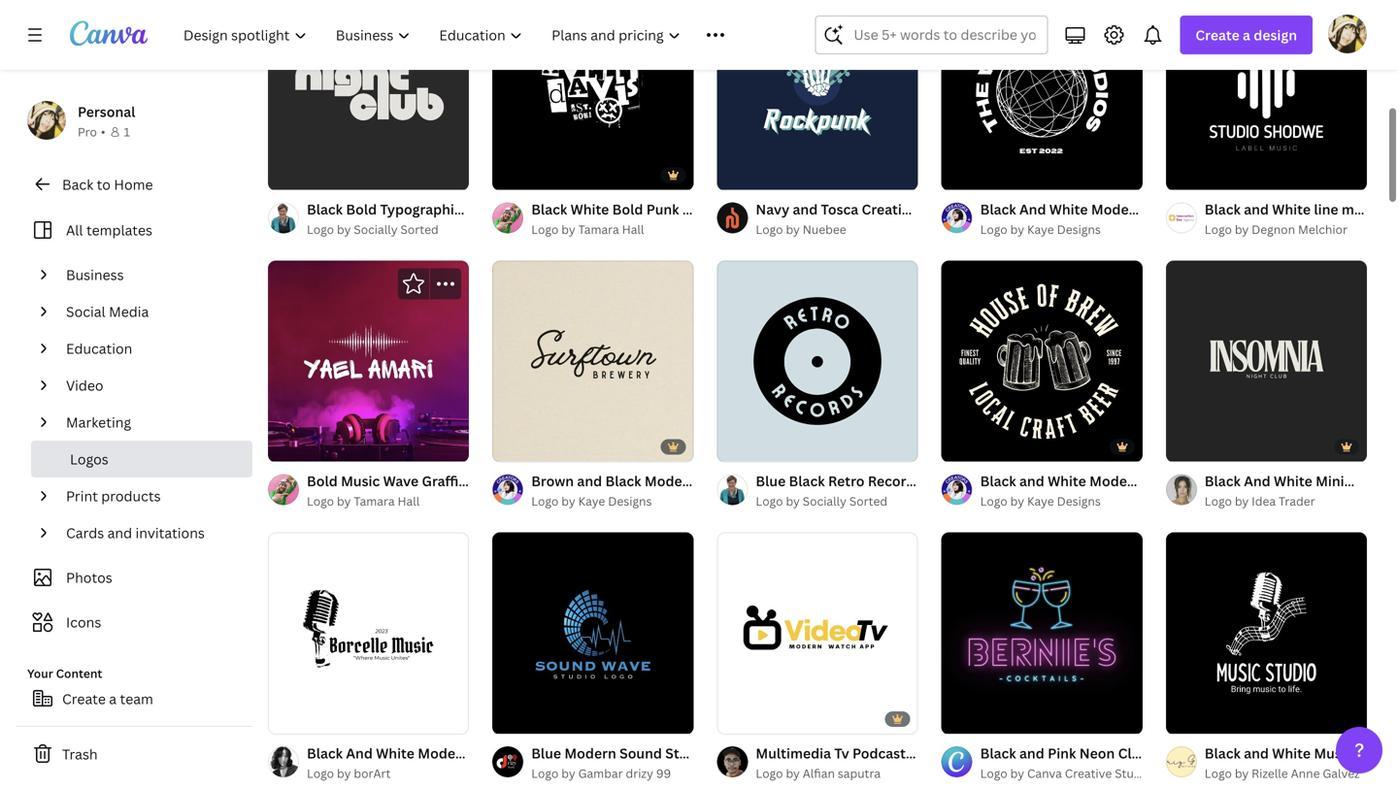 Task type: locate. For each thing, give the bounding box(es) containing it.
bold inside bold music wave graffiti dj logo logo by tamara hall
[[307, 472, 338, 490]]

blue
[[756, 472, 786, 490], [531, 744, 561, 763]]

designs
[[1057, 221, 1101, 237], [608, 493, 652, 509], [1057, 493, 1101, 509]]

0 horizontal spatial bold
[[307, 472, 338, 490]]

modern up logo by borart link
[[418, 744, 470, 763]]

and inside navy and tosca creative rockpunk music logo logo by nuebee
[[793, 200, 818, 218]]

alfian
[[803, 765, 835, 781]]

0 horizontal spatial tamara
[[354, 493, 395, 509]]

modern inside blue modern sound studio logo logo by gambar drizy 99
[[565, 744, 616, 763]]

trash
[[62, 745, 98, 764]]

1 horizontal spatial sorted
[[850, 493, 888, 509]]

1 horizontal spatial hall
[[622, 221, 644, 237]]

tosca
[[821, 200, 859, 218]]

1 horizontal spatial logo by tamara hall link
[[531, 220, 694, 239]]

creative right tosca
[[862, 200, 918, 218]]

hall down black white bold punk grunge name band logo link
[[622, 221, 644, 237]]

and up the rizelle
[[1244, 744, 1269, 763]]

0 vertical spatial hall
[[622, 221, 644, 237]]

1 horizontal spatial tamara
[[578, 221, 619, 237]]

0 vertical spatial tamara
[[578, 221, 619, 237]]

black and white music studio logo image
[[1166, 533, 1367, 734]]

templates
[[86, 221, 152, 239]]

1 horizontal spatial bold
[[612, 200, 643, 218]]

white for black and white modern music logo
[[376, 744, 415, 763]]

anne
[[1291, 765, 1320, 782]]

creative inside black and pink neon club logo logo by canva creative studio
[[1065, 765, 1112, 782]]

all templates
[[66, 221, 152, 239]]

black and white modern vintage retro brand logo image
[[942, 0, 1143, 190]]

blue for blue black retro records music store logo
[[756, 472, 786, 490]]

by inside black and white modern music logo logo by borart
[[337, 765, 351, 781]]

cards and invitations
[[66, 524, 205, 542]]

business link
[[58, 256, 241, 293]]

music inside navy and tosca creative rockpunk music logo logo by nuebee
[[989, 200, 1028, 218]]

1 vertical spatial blue
[[531, 744, 561, 763]]

socially
[[354, 221, 398, 237], [803, 493, 847, 509]]

by inside black and pink neon club logo logo by canva creative studio
[[1010, 765, 1024, 782]]

create for create a design
[[1196, 26, 1240, 44]]

1 modern from the left
[[418, 744, 470, 763]]

0 vertical spatial sorted
[[401, 221, 439, 237]]

blue modern sound studio logo link
[[531, 743, 744, 764]]

designs for black and white modern vintage retro beer bar badge logo
[[1057, 493, 1101, 509]]

create inside button
[[62, 690, 106, 708]]

a left team
[[109, 690, 117, 708]]

1 horizontal spatial logo by socially sorted link
[[756, 492, 918, 511]]

music inside blue black retro records music store logo logo by socially sorted
[[925, 472, 964, 490]]

black for black and pink neon club logo
[[980, 744, 1016, 763]]

0 horizontal spatial blue
[[531, 744, 561, 763]]

white inside "black and white music studio logo by rizelle anne galvez"
[[1272, 744, 1311, 763]]

1 vertical spatial socially
[[803, 493, 847, 509]]

trader
[[1279, 493, 1315, 509]]

a for design
[[1243, 26, 1251, 44]]

create left the design
[[1196, 26, 1240, 44]]

logo by alfian saputra link
[[756, 764, 918, 783]]

retro
[[828, 472, 865, 490]]

black white bold punk grunge name band logo logo by tamara hall
[[531, 200, 846, 237]]

white
[[571, 200, 609, 218], [376, 744, 415, 763], [1272, 744, 1311, 763]]

multimedia tv podcast play service logo logo by alfian saputra
[[756, 744, 1025, 781]]

1 vertical spatial bold
[[307, 472, 338, 490]]

sorted inside blue black retro records music store logo logo by socially sorted
[[850, 493, 888, 509]]

tv
[[834, 744, 849, 763]]

logo by idea trader
[[1205, 493, 1315, 509]]

1 horizontal spatial blue
[[756, 472, 786, 490]]

records
[[868, 472, 922, 490]]

melchior
[[1298, 221, 1348, 237]]

bold
[[612, 200, 643, 218], [307, 472, 338, 490]]

bold music wave graffiti dj logo image
[[268, 261, 469, 462]]

0 horizontal spatial hall
[[398, 493, 420, 509]]

None search field
[[815, 16, 1048, 54]]

education
[[66, 339, 132, 358]]

0 vertical spatial creative
[[862, 200, 918, 218]]

1 vertical spatial tamara
[[354, 493, 395, 509]]

hall down bold music wave graffiti dj logo 'link'
[[398, 493, 420, 509]]

studio
[[665, 744, 709, 763], [1356, 744, 1398, 763], [1115, 765, 1152, 782]]

by inside black white bold punk grunge name band logo logo by tamara hall
[[561, 221, 575, 237]]

video
[[66, 376, 103, 395]]

0 vertical spatial bold
[[612, 200, 643, 218]]

1 vertical spatial create
[[62, 690, 106, 708]]

0 horizontal spatial studio
[[665, 744, 709, 763]]

0 vertical spatial a
[[1243, 26, 1251, 44]]

a inside dropdown button
[[1243, 26, 1251, 44]]

2 modern from the left
[[565, 744, 616, 763]]

1 vertical spatial sorted
[[850, 493, 888, 509]]

0 horizontal spatial a
[[109, 690, 117, 708]]

studio up 99
[[665, 744, 709, 763]]

hall inside black white bold punk grunge name band logo logo by tamara hall
[[622, 221, 644, 237]]

and
[[793, 200, 818, 218], [107, 524, 132, 542], [1020, 744, 1045, 763], [1244, 744, 1269, 763]]

1 horizontal spatial socially
[[803, 493, 847, 509]]

white up "logo by rizelle anne galvez" link
[[1272, 744, 1311, 763]]

1 horizontal spatial modern
[[565, 744, 616, 763]]

bold left punk
[[612, 200, 643, 218]]

logo by rizelle anne galvez link
[[1205, 764, 1367, 783]]

and up nuebee
[[793, 200, 818, 218]]

all templates link
[[27, 212, 241, 249]]

logo by kaye designs link
[[980, 220, 1143, 239], [531, 492, 694, 511], [980, 492, 1143, 511]]

logo by borart link
[[307, 764, 469, 783]]

sorted
[[401, 221, 439, 237], [850, 493, 888, 509]]

black inside black white bold punk grunge name band logo logo by tamara hall
[[531, 200, 567, 218]]

black and white minimalist aesthetic vintage typography insomnia night club logo image
[[1166, 261, 1367, 462]]

logo by tamara hall link
[[531, 220, 694, 239], [307, 492, 469, 511]]

0 vertical spatial blue
[[756, 472, 786, 490]]

and right cards at the left bottom of page
[[107, 524, 132, 542]]

play
[[909, 744, 938, 763]]

0 horizontal spatial sorted
[[401, 221, 439, 237]]

modern up the gambar
[[565, 744, 616, 763]]

and inside black and pink neon club logo logo by canva creative studio
[[1020, 744, 1045, 763]]

blue left retro on the bottom right
[[756, 472, 786, 490]]

neon
[[1080, 744, 1115, 763]]

name
[[734, 200, 773, 218]]

and inside "black and white music studio logo by rizelle anne galvez"
[[1244, 744, 1269, 763]]

navy
[[756, 200, 790, 218]]

tamara
[[578, 221, 619, 237], [354, 493, 395, 509]]

tamara down black white bold punk grunge name band logo link
[[578, 221, 619, 237]]

trash link
[[16, 735, 252, 774]]

cards
[[66, 524, 104, 542]]

0 horizontal spatial logo by socially sorted link
[[307, 220, 469, 239]]

0 horizontal spatial modern
[[418, 744, 470, 763]]

1 horizontal spatial creative
[[1065, 765, 1112, 782]]

bold left wave
[[307, 472, 338, 490]]

blue modern sound studio logo image
[[493, 533, 694, 734]]

social media link
[[58, 293, 241, 330]]

1
[[124, 124, 130, 140]]

creative
[[862, 200, 918, 218], [1065, 765, 1112, 782]]

drizy
[[626, 765, 653, 782]]

idea
[[1252, 493, 1276, 509]]

0 horizontal spatial logo by tamara hall link
[[307, 492, 469, 511]]

logo by tamara hall link down wave
[[307, 492, 469, 511]]

top level navigation element
[[171, 16, 768, 54], [171, 16, 768, 54]]

1 horizontal spatial a
[[1243, 26, 1251, 44]]

black inside black and pink neon club logo logo by canva creative studio
[[980, 744, 1016, 763]]

hall inside bold music wave graffiti dj logo logo by tamara hall
[[398, 493, 420, 509]]

0 vertical spatial create
[[1196, 26, 1240, 44]]

marketing
[[66, 413, 131, 432]]

blue inside blue black retro records music store logo logo by socially sorted
[[756, 472, 786, 490]]

hall
[[622, 221, 644, 237], [398, 493, 420, 509]]

navy and tosca creative rockpunk music logo image
[[717, 0, 918, 190]]

creative down 'black and pink neon club logo' link
[[1065, 765, 1112, 782]]

black inside "black and white music studio logo by rizelle anne galvez"
[[1205, 744, 1241, 763]]

black white bold punk grunge name band logo link
[[531, 198, 846, 220]]

blue inside blue modern sound studio logo logo by gambar drizy 99
[[531, 744, 561, 763]]

borart
[[354, 765, 391, 781]]

modern
[[418, 744, 470, 763], [565, 744, 616, 763]]

white left punk
[[571, 200, 609, 218]]

0 vertical spatial logo by tamara hall link
[[531, 220, 694, 239]]

0 vertical spatial socially
[[354, 221, 398, 237]]

print products link
[[58, 478, 241, 515]]

a inside button
[[109, 690, 117, 708]]

a left the design
[[1243, 26, 1251, 44]]

logo by kaye designs link for black and white modern vintage retro beer bar badge logo
[[980, 492, 1143, 511]]

black
[[531, 200, 567, 218], [789, 472, 825, 490], [307, 744, 343, 763], [980, 744, 1016, 763], [1205, 744, 1241, 763]]

blue up logo by gambar drizy 99 link
[[531, 744, 561, 763]]

1 vertical spatial creative
[[1065, 765, 1112, 782]]

galvez
[[1323, 765, 1360, 782]]

white up logo by borart link
[[376, 744, 415, 763]]

logos
[[70, 450, 109, 469]]

logo by socially sorted
[[307, 221, 439, 237]]

photos
[[66, 569, 112, 587]]

tamara down wave
[[354, 493, 395, 509]]

create
[[1196, 26, 1240, 44], [62, 690, 106, 708]]

0 horizontal spatial creative
[[862, 200, 918, 218]]

and for pink
[[1020, 744, 1045, 763]]

and inside cards and invitations link
[[107, 524, 132, 542]]

products
[[101, 487, 161, 505]]

logo inside "black and white music studio logo by rizelle anne galvez"
[[1205, 765, 1232, 782]]

back to home link
[[16, 165, 252, 204]]

and up the canva
[[1020, 744, 1045, 763]]

logo by tamara hall link for bold
[[531, 220, 694, 239]]

create down content
[[62, 690, 106, 708]]

1 horizontal spatial white
[[571, 200, 609, 218]]

business
[[66, 266, 124, 284]]

bold inside black white bold punk grunge name band logo logo by tamara hall
[[612, 200, 643, 218]]

logo by tamara hall link down punk
[[531, 220, 694, 239]]

black and pink neon club logo logo by canva creative studio
[[980, 744, 1185, 782]]

2 horizontal spatial white
[[1272, 744, 1311, 763]]

black and pink neon club logo image
[[942, 533, 1143, 734]]

create inside dropdown button
[[1196, 26, 1240, 44]]

and for invitations
[[107, 524, 132, 542]]

1 horizontal spatial studio
[[1115, 765, 1152, 782]]

99
[[656, 765, 671, 782]]

black for black white bold punk grunge name band logo
[[531, 200, 567, 218]]

white inside black and white modern music logo logo by borart
[[376, 744, 415, 763]]

tamara inside bold music wave graffiti dj logo logo by tamara hall
[[354, 493, 395, 509]]

blue black retro records music store logo link
[[756, 471, 1039, 492]]

0 horizontal spatial create
[[62, 690, 106, 708]]

1 vertical spatial hall
[[398, 493, 420, 509]]

studio down club
[[1115, 765, 1152, 782]]

socially inside blue black retro records music store logo logo by socially sorted
[[803, 493, 847, 509]]

0 horizontal spatial socially
[[354, 221, 398, 237]]

black inside black and white modern music logo logo by borart
[[307, 744, 343, 763]]

1 vertical spatial a
[[109, 690, 117, 708]]

nuebee
[[803, 221, 846, 237]]

logo by tamara hall link for wave
[[307, 492, 469, 511]]

brown and black modern vintage brewery bar brand logo image
[[493, 261, 694, 462]]

black and white modern music logo logo by borart
[[307, 744, 547, 781]]

logo
[[1031, 200, 1063, 218], [814, 200, 846, 218], [307, 221, 334, 237], [756, 221, 783, 237], [531, 221, 559, 237], [980, 221, 1008, 237], [1205, 221, 1232, 237], [492, 472, 525, 490], [1006, 472, 1039, 490], [307, 493, 334, 509], [756, 493, 783, 509], [531, 493, 559, 509], [980, 493, 1008, 509], [1205, 493, 1232, 509], [515, 744, 547, 763], [993, 744, 1025, 763], [712, 744, 744, 763], [1152, 744, 1185, 763], [307, 765, 334, 781], [756, 765, 783, 781], [531, 765, 559, 782], [980, 765, 1008, 782], [1205, 765, 1232, 782]]

2 horizontal spatial studio
[[1356, 744, 1398, 763]]

0 horizontal spatial white
[[376, 744, 415, 763]]

a
[[1243, 26, 1251, 44], [109, 690, 117, 708]]

studio up the galvez at the bottom right of the page
[[1356, 744, 1398, 763]]

pro •
[[78, 124, 105, 140]]

1 vertical spatial logo by tamara hall link
[[307, 492, 469, 511]]

gambar
[[578, 765, 623, 782]]

logo by kaye designs
[[980, 221, 1101, 237], [531, 493, 652, 509], [980, 493, 1101, 509]]

1 horizontal spatial create
[[1196, 26, 1240, 44]]



Task type: vqa. For each thing, say whether or not it's contained in the screenshot.


Task type: describe. For each thing, give the bounding box(es) containing it.
podcast
[[853, 744, 906, 763]]

studio inside "black and white music studio logo by rizelle anne galvez"
[[1356, 744, 1398, 763]]

studio inside black and pink neon club logo logo by canva creative studio
[[1115, 765, 1152, 782]]

black for black and white modern music logo
[[307, 744, 343, 763]]

create a team
[[62, 690, 153, 708]]

blue modern sound studio logo logo by gambar drizy 99
[[531, 744, 744, 782]]

design
[[1254, 26, 1297, 44]]

navy and tosca creative rockpunk music logo link
[[756, 198, 1063, 220]]

personal
[[78, 102, 135, 121]]

black and white music studio logo by rizelle anne galvez
[[1205, 744, 1398, 782]]

black and white modern music logo link
[[307, 743, 547, 764]]

media
[[109, 302, 149, 321]]

black and white modern music logo image
[[268, 533, 469, 734]]

and for white
[[1244, 744, 1269, 763]]

to
[[97, 175, 111, 194]]

create a design
[[1196, 26, 1297, 44]]

blue black retro records music store logo image
[[717, 261, 918, 462]]

back
[[62, 175, 93, 194]]

content
[[56, 666, 102, 682]]

white inside black white bold punk grunge name band logo logo by tamara hall
[[571, 200, 609, 218]]

logo by canva creative studio link
[[980, 764, 1152, 783]]

create for create a team
[[62, 690, 106, 708]]

logo by kaye designs link for brown and black modern vintage brewery bar brand logo
[[531, 492, 694, 511]]

marketing link
[[58, 404, 241, 441]]

social media
[[66, 302, 149, 321]]

logo by kaye designs for black and white modern vintage retro beer bar badge logo
[[980, 493, 1101, 509]]

home
[[114, 175, 153, 194]]

black white bold punk grunge name band logo image
[[493, 0, 694, 190]]

rockpunk
[[921, 200, 986, 218]]

multimedia tv podcast play service logo image
[[717, 533, 918, 734]]

logo by gambar drizy 99 link
[[531, 764, 694, 783]]

stephanie aranda image
[[1328, 14, 1367, 53]]

create a design button
[[1180, 16, 1313, 54]]

0 vertical spatial logo by socially sorted link
[[307, 220, 469, 239]]

your
[[27, 666, 53, 682]]

white for black and white music studio
[[1272, 744, 1311, 763]]

by inside the multimedia tv podcast play service logo logo by alfian saputra
[[786, 765, 800, 781]]

your content
[[27, 666, 102, 682]]

education link
[[58, 330, 241, 367]]

band
[[776, 200, 810, 218]]

logo by kaye designs for brown and black modern vintage brewery bar brand logo
[[531, 493, 652, 509]]

logo by degnon melchior
[[1205, 221, 1348, 237]]

team
[[120, 690, 153, 708]]

by inside "black and white music studio logo by rizelle anne galvez"
[[1235, 765, 1249, 782]]

music inside black and white modern music logo logo by borart
[[473, 744, 512, 763]]

icons
[[66, 613, 101, 632]]

modern inside black and white modern music logo logo by borart
[[418, 744, 470, 763]]

black for black and white music studio
[[1205, 744, 1241, 763]]

rizelle
[[1252, 765, 1288, 782]]

create a team button
[[16, 680, 252, 719]]

club
[[1118, 744, 1149, 763]]

black and pink neon club logo link
[[980, 743, 1185, 764]]

music inside "black and white music studio logo by rizelle anne galvez"
[[1314, 744, 1353, 763]]

service
[[941, 744, 990, 763]]

degnon
[[1252, 221, 1295, 237]]

canva
[[1027, 765, 1062, 782]]

sound
[[620, 744, 662, 763]]

by inside blue black retro records music store logo logo by socially sorted
[[786, 493, 800, 509]]

by inside blue modern sound studio logo logo by gambar drizy 99
[[561, 765, 575, 782]]

logo by idea trader link
[[1205, 492, 1367, 511]]

1 vertical spatial logo by socially sorted link
[[756, 492, 918, 511]]

black and white music studio link
[[1205, 743, 1398, 764]]

all
[[66, 221, 83, 239]]

kaye for brown and black modern vintage brewery bar brand logo
[[578, 493, 605, 509]]

blue for blue modern sound studio logo
[[531, 744, 561, 763]]

a for team
[[109, 690, 117, 708]]

black and white modern vintage retro beer bar badge logo image
[[942, 261, 1143, 462]]

pro
[[78, 124, 97, 140]]

black bold typographic retro night club restaurant bar logo image
[[268, 0, 469, 190]]

tamara inside black white bold punk grunge name band logo logo by tamara hall
[[578, 221, 619, 237]]

cards and invitations link
[[58, 515, 241, 552]]

video link
[[58, 367, 241, 404]]

by inside bold music wave graffiti dj logo logo by tamara hall
[[337, 493, 351, 509]]

bold music wave graffiti dj logo logo by tamara hall
[[307, 472, 525, 509]]

multimedia tv podcast play service logo link
[[756, 743, 1025, 764]]

dj
[[471, 472, 489, 490]]

and
[[346, 744, 373, 763]]

wave
[[383, 472, 419, 490]]

social
[[66, 302, 105, 321]]

designs for brown and black modern vintage brewery bar brand logo
[[608, 493, 652, 509]]

by inside navy and tosca creative rockpunk music logo logo by nuebee
[[786, 221, 800, 237]]

graffiti
[[422, 472, 468, 490]]

invitations
[[136, 524, 205, 542]]

kaye for black and white modern vintage retro beer bar badge logo
[[1027, 493, 1054, 509]]

creative inside navy and tosca creative rockpunk music logo logo by nuebee
[[862, 200, 918, 218]]

saputra
[[838, 765, 881, 781]]

music inside bold music wave graffiti dj logo logo by tamara hall
[[341, 472, 380, 490]]

studio inside blue modern sound studio logo logo by gambar drizy 99
[[665, 744, 709, 763]]

black inside blue black retro records music store logo logo by socially sorted
[[789, 472, 825, 490]]

multimedia
[[756, 744, 831, 763]]

print products
[[66, 487, 161, 505]]

•
[[101, 124, 105, 140]]

black and white line minimalist gospel wave music label studio logo image
[[1166, 0, 1367, 190]]

logo by degnon melchior link
[[1205, 220, 1367, 239]]

photos link
[[27, 559, 241, 596]]

back to home
[[62, 175, 153, 194]]

and for tosca
[[793, 200, 818, 218]]

navy and tosca creative rockpunk music logo logo by nuebee
[[756, 200, 1063, 237]]

Search search field
[[854, 17, 1035, 53]]

grunge
[[683, 200, 731, 218]]

blue black retro records music store logo logo by socially sorted
[[756, 472, 1039, 509]]



